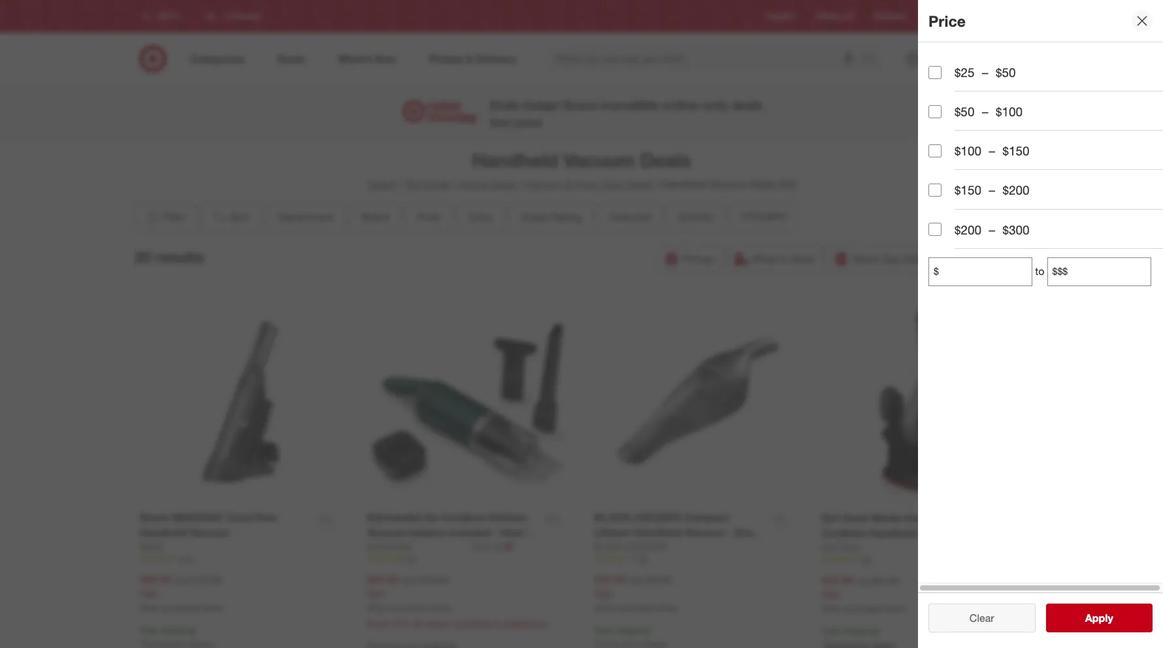 Task type: describe. For each thing, give the bounding box(es) containing it.
& inside kitchenaid go cordless kitchen vacuum battery included - hearth & hand™ with magnolia
[[367, 541, 374, 554]]

reg for $54.99
[[856, 575, 869, 586]]

handheld up home deals link
[[472, 148, 558, 172]]

saving
[[514, 116, 543, 128]]

94 link
[[367, 553, 568, 565]]

$64.99
[[872, 575, 899, 586]]

dirt for dirt devil whole home 12v cordless handheld vacuum - bd40200
[[822, 512, 841, 525]]

online inside the $99.99 reg $129.99 sale when purchased online extra 15% off select cookware & appliances
[[429, 604, 450, 613]]

redcard
[[875, 11, 906, 21]]

shop in store
[[752, 252, 814, 265]]

top
[[404, 178, 421, 191]]

vacuum up vacuum & floor care deals link
[[563, 148, 635, 172]]

cyber monday target deals image
[[400, 97, 479, 128]]

12v
[[937, 512, 955, 525]]

* for $99.99
[[195, 625, 198, 636]]

free inside shark wandvac cord-free handheld vacuum
[[256, 511, 277, 524]]

$200  –  $300
[[955, 222, 1030, 237]]

0 vertical spatial $150
[[1003, 143, 1030, 158]]

3 / from the left
[[519, 178, 522, 191]]

by
[[703, 210, 714, 223]]

$29.99
[[594, 573, 626, 586]]

¬
[[504, 540, 513, 553]]

1 / from the left
[[398, 178, 402, 191]]

$50  –  $100
[[955, 104, 1023, 119]]

$39.99
[[644, 574, 672, 585]]

20
[[135, 248, 151, 266]]

free for dirt devil whole home 12v cordless handheld vacuum - bd40200
[[822, 626, 840, 637]]

sold by
[[678, 210, 714, 223]]

cordless inside kitchenaid go cordless kitchen vacuum battery included - hearth & hand™ with magnolia
[[442, 511, 486, 524]]

0 horizontal spatial $100
[[955, 143, 982, 158]]

free shipping * for $99.99
[[140, 625, 198, 636]]

same day delivery button
[[828, 244, 949, 273]]

1 horizontal spatial $200
[[1003, 183, 1030, 198]]

0 vertical spatial $100
[[996, 104, 1023, 119]]

at
[[494, 541, 502, 552]]

shipping for $99.99
[[160, 625, 195, 636]]

with
[[412, 541, 433, 554]]

battery
[[409, 526, 445, 539]]

free for black+decker compact lithium handheld vacuum - gray hnvc220bcz01
[[594, 625, 613, 636]]

search button
[[857, 44, 889, 76]]

extra
[[367, 618, 388, 630]]

pickup button
[[658, 244, 723, 273]]

15%
[[391, 618, 409, 630]]

handheld up sold
[[662, 178, 707, 191]]

sale inside the $99.99 reg $129.99 sale when purchased online extra 15% off select cookware & appliances
[[367, 588, 385, 599]]

$25  –  $50 checkbox
[[929, 66, 942, 79]]

kitchenaid go cordless kitchen vacuum battery included - hearth & hand™ with magnolia
[[367, 511, 535, 554]]

featured button
[[598, 202, 662, 231]]

$25
[[955, 65, 975, 80]]

kitchenaid for kitchenaid
[[367, 541, 412, 552]]

66
[[862, 555, 871, 564]]

included
[[448, 526, 490, 539]]

target link
[[367, 178, 395, 191]]

shark wandvac cord-free handheld vacuum
[[140, 511, 277, 539]]

$54.99 reg $64.99 sale when purchased online
[[822, 574, 905, 614]]

black+decker link
[[594, 540, 667, 553]]

$54.99
[[822, 574, 853, 587]]

same day delivery
[[852, 252, 941, 265]]

handheld vacuum deals target / top deals / home deals / vacuum & floor care deals / handheld vacuum deals (20)
[[367, 148, 796, 191]]

incredible
[[601, 98, 659, 113]]

when for $29.99
[[594, 604, 615, 613]]

hand™
[[377, 541, 409, 554]]

deals left "(20)"
[[750, 178, 776, 191]]

purchased inside the $99.99 reg $129.99 sale when purchased online extra 15% off select cookware & appliances
[[389, 604, 427, 613]]

$99.99 reg $129.99 sale when purchased online
[[140, 573, 223, 613]]

vacuum inside shark wandvac cord-free handheld vacuum
[[190, 526, 229, 539]]

select
[[425, 618, 449, 630]]

weekly ad link
[[817, 11, 854, 22]]

when for $99.99
[[140, 604, 160, 613]]

shark wandvac cord-free handheld vacuum link
[[140, 510, 310, 540]]

deals down online-
[[640, 148, 691, 172]]

$300
[[1003, 222, 1030, 237]]

start
[[490, 116, 512, 128]]

$200  –  $300 checkbox
[[929, 223, 942, 236]]

clear
[[970, 612, 994, 625]]

570
[[180, 554, 193, 564]]

black+decker compact lithium handheld vacuum - gray hnvc220bcz01 link
[[594, 510, 765, 554]]

pickup
[[682, 252, 714, 265]]

wandvac
[[172, 511, 224, 524]]

hearth
[[501, 526, 535, 539]]

fpo/apo
[[741, 210, 787, 223]]

- inside 'dirt devil whole home 12v cordless handheld vacuum - bd40200'
[[962, 527, 966, 540]]

deals up color button
[[490, 178, 516, 191]]

cord-
[[227, 511, 256, 524]]

handheld inside 'dirt devil whole home 12v cordless handheld vacuum - bd40200'
[[869, 527, 916, 540]]

registry
[[767, 11, 796, 21]]

score
[[563, 98, 597, 113]]

only at ¬
[[473, 540, 513, 553]]

- inside kitchenaid go cordless kitchen vacuum battery included - hearth & hand™ with magnolia
[[493, 526, 498, 539]]

day
[[882, 252, 900, 265]]

only
[[473, 541, 491, 552]]

ad
[[844, 11, 854, 21]]

$25  –  $50
[[955, 65, 1016, 80]]

1 vertical spatial $200
[[955, 222, 982, 237]]

kitchenaid link
[[367, 540, 470, 553]]

magnolia
[[436, 541, 482, 554]]

vacuum up by in the right of the page
[[710, 178, 747, 191]]

none text field inside price dialog
[[1047, 257, 1151, 286]]

deals right top
[[424, 178, 450, 191]]

& for handheld
[[565, 178, 572, 191]]

home inside handheld vacuum deals target / top deals / home deals / vacuum & floor care deals / handheld vacuum deals (20)
[[459, 178, 487, 191]]

appliances
[[503, 618, 547, 630]]

target circle
[[927, 11, 971, 21]]

guest
[[521, 210, 549, 223]]

handheld inside shark wandvac cord-free handheld vacuum
[[140, 526, 187, 539]]

devil for dirt devil whole home 12v cordless handheld vacuum - bd40200
[[843, 512, 868, 525]]

today!
[[523, 98, 560, 113]]

online for $99.99
[[202, 604, 223, 613]]

vacuum inside black+decker compact lithium handheld vacuum - gray hnvc220bcz01
[[685, 526, 724, 539]]

apply button
[[1046, 604, 1153, 633]]

only
[[703, 98, 728, 113]]

What can we help you find? suggestions appear below search field
[[548, 44, 866, 73]]

shop
[[752, 252, 777, 265]]

66 link
[[822, 554, 1024, 565]]

94
[[407, 554, 416, 564]]

vacuum inside kitchenaid go cordless kitchen vacuum battery included - hearth & hand™ with magnolia
[[367, 526, 406, 539]]

to
[[1035, 265, 1045, 278]]

vacuum up guest rating button
[[525, 178, 562, 191]]



Task type: locate. For each thing, give the bounding box(es) containing it.
ends
[[490, 98, 520, 113]]

when inside the $99.99 reg $129.99 sale when purchased online extra 15% off select cookware & appliances
[[367, 604, 387, 613]]

0 horizontal spatial $200
[[955, 222, 982, 237]]

handheld up shark link
[[140, 526, 187, 539]]

kitchenaid inside kitchenaid go cordless kitchen vacuum battery included - hearth & hand™ with magnolia
[[367, 511, 422, 524]]

top deals link
[[404, 178, 450, 191]]

online inside $54.99 reg $64.99 sale when purchased online
[[884, 604, 905, 614]]

1 shark from the top
[[140, 511, 169, 524]]

target
[[927, 11, 948, 21], [367, 178, 395, 191]]

online for $29.99
[[656, 604, 677, 613]]

& inside the $99.99 reg $129.99 sale when purchased online extra 15% off select cookware & appliances
[[494, 618, 500, 630]]

sale for $29.99
[[594, 588, 612, 599]]

$99.99 down shark link
[[140, 573, 171, 586]]

free down $29.99 reg $39.99 sale when purchased online
[[594, 625, 613, 636]]

reg inside $99.99 reg $129.99 sale when purchased online
[[173, 574, 187, 585]]

sale inside $29.99 reg $39.99 sale when purchased online
[[594, 588, 612, 599]]

rating
[[552, 210, 582, 223]]

shark link
[[140, 540, 163, 553]]

1 horizontal spatial shipping
[[615, 625, 650, 636]]

0 horizontal spatial &
[[367, 541, 374, 554]]

2 black+decker from the top
[[594, 541, 667, 552]]

$99.99 inside $99.99 reg $129.99 sale when purchased online
[[140, 573, 171, 586]]

None text field
[[929, 257, 1033, 286]]

kitchen
[[489, 511, 527, 524]]

0 vertical spatial target
[[927, 11, 948, 21]]

0 vertical spatial cordless
[[442, 511, 486, 524]]

1 horizontal spatial price
[[929, 12, 966, 30]]

kitchenaid up hand™
[[367, 511, 422, 524]]

/
[[398, 178, 402, 191], [453, 178, 456, 191], [519, 178, 522, 191], [655, 178, 659, 191]]

0 horizontal spatial $150
[[955, 183, 982, 198]]

shipping down $99.99 reg $129.99 sale when purchased online
[[160, 625, 195, 636]]

$50 right $50  –  $100 checkbox
[[955, 104, 975, 119]]

& right cookware
[[494, 618, 500, 630]]

circle
[[950, 11, 971, 21]]

free shipping * down $99.99 reg $129.99 sale when purchased online
[[140, 625, 198, 636]]

$129.99 down 570
[[189, 574, 222, 585]]

compact
[[684, 511, 729, 524]]

$99.99 for $99.99 reg $129.99 sale when purchased online extra 15% off select cookware & appliances
[[367, 573, 398, 586]]

target left the circle
[[927, 11, 948, 21]]

0 vertical spatial price
[[929, 12, 966, 30]]

$50  –  $100 checkbox
[[929, 105, 942, 118]]

0 horizontal spatial $129.99
[[189, 574, 222, 585]]

home
[[459, 178, 487, 191], [905, 512, 934, 525]]

& inside handheld vacuum deals target / top deals / home deals / vacuum & floor care deals / handheld vacuum deals (20)
[[565, 178, 572, 191]]

online inside $99.99 reg $129.99 sale when purchased online
[[202, 604, 223, 613]]

$129.99 down the with
[[417, 574, 449, 585]]

devil inside dirt devil link
[[839, 541, 859, 553]]

free for shark wandvac cord-free handheld vacuum
[[140, 625, 158, 636]]

purchased down $64.99
[[844, 604, 882, 614]]

0 vertical spatial $200
[[1003, 183, 1030, 198]]

shark inside shark wandvac cord-free handheld vacuum
[[140, 511, 169, 524]]

devil
[[843, 512, 868, 525], [839, 541, 859, 553]]

1 vertical spatial &
[[367, 541, 374, 554]]

weekly ad
[[817, 11, 854, 21]]

shipping for $54.99
[[842, 626, 877, 637]]

2 shark from the top
[[140, 541, 163, 552]]

sale down shark link
[[140, 588, 157, 599]]

sale for $99.99
[[140, 588, 157, 599]]

0 horizontal spatial target
[[367, 178, 395, 191]]

$150  –  $200 checkbox
[[929, 184, 942, 197]]

2 $129.99 from the left
[[417, 574, 449, 585]]

free shipping * down $54.99 reg $64.99 sale when purchased online
[[822, 626, 881, 637]]

reg inside $54.99 reg $64.99 sale when purchased online
[[856, 575, 869, 586]]

shipping button
[[955, 244, 1029, 273]]

2 horizontal spatial shipping
[[842, 626, 877, 637]]

price down top deals link
[[417, 210, 441, 223]]

redcard link
[[875, 11, 906, 22]]

2 horizontal spatial -
[[962, 527, 966, 540]]

$129.99 inside $99.99 reg $129.99 sale when purchased online
[[189, 574, 222, 585]]

1 horizontal spatial target
[[927, 11, 948, 21]]

purchased down 570
[[162, 604, 199, 613]]

reg for $29.99
[[628, 574, 642, 585]]

purchased for $99.99
[[162, 604, 199, 613]]

1 kitchenaid from the top
[[367, 511, 422, 524]]

1 horizontal spatial $150
[[1003, 143, 1030, 158]]

2 horizontal spatial *
[[877, 626, 881, 637]]

target inside handheld vacuum deals target / top deals / home deals / vacuum & floor care deals / handheld vacuum deals (20)
[[367, 178, 395, 191]]

purchased down $39.99
[[617, 604, 654, 613]]

when for $54.99
[[822, 604, 842, 614]]

1 horizontal spatial &
[[494, 618, 500, 630]]

shipping
[[160, 625, 195, 636], [615, 625, 650, 636], [842, 626, 877, 637]]

/ left top
[[398, 178, 402, 191]]

shop in store button
[[728, 244, 823, 273]]

free
[[256, 511, 277, 524], [140, 625, 158, 636], [594, 625, 613, 636], [822, 626, 840, 637]]

4 / from the left
[[655, 178, 659, 191]]

vacuum inside 'dirt devil whole home 12v cordless handheld vacuum - bd40200'
[[919, 527, 959, 540]]

* down $99.99 reg $129.99 sale when purchased online
[[195, 625, 198, 636]]

1 $129.99 from the left
[[189, 574, 222, 585]]

sort button
[[201, 202, 261, 231]]

$150 up $150  –  $200
[[1003, 143, 1030, 158]]

2 $99.99 from the left
[[367, 573, 398, 586]]

dirt up dirt devil
[[822, 512, 841, 525]]

0 horizontal spatial shipping
[[160, 625, 195, 636]]

purchased up 15%
[[389, 604, 427, 613]]

reg down 66
[[856, 575, 869, 586]]

free shipping *
[[140, 625, 198, 636], [594, 625, 653, 636], [822, 626, 881, 637]]

online down $39.99
[[656, 604, 677, 613]]

* for $29.99
[[650, 625, 653, 636]]

$100 up $100  –  $150
[[996, 104, 1023, 119]]

target inside target circle link
[[927, 11, 948, 21]]

online inside $29.99 reg $39.99 sale when purchased online
[[656, 604, 677, 613]]

online down 570 link
[[202, 604, 223, 613]]

$100  –  $150 checkbox
[[929, 144, 942, 157]]

0 vertical spatial devil
[[843, 512, 868, 525]]

2 dirt from the top
[[822, 541, 837, 553]]

weekly
[[817, 11, 842, 21]]

0 horizontal spatial home
[[459, 178, 487, 191]]

reg down 94
[[401, 574, 414, 585]]

free down $99.99 reg $129.99 sale when purchased online
[[140, 625, 158, 636]]

price button
[[406, 202, 452, 231]]

$129.99 for $99.99 reg $129.99 sale when purchased online
[[189, 574, 222, 585]]

home inside 'dirt devil whole home 12v cordless handheld vacuum - bd40200'
[[905, 512, 934, 525]]

lithium
[[594, 526, 631, 539]]

0 horizontal spatial free shipping *
[[140, 625, 198, 636]]

handheld down whole
[[869, 527, 916, 540]]

price inside dialog
[[929, 12, 966, 30]]

0 vertical spatial $50
[[996, 65, 1016, 80]]

go
[[424, 511, 439, 524]]

vacuum down 12v
[[919, 527, 959, 540]]

$150 right the $150  –  $200 option
[[955, 183, 982, 198]]

None text field
[[1047, 257, 1151, 286]]

sale down the "$29.99"
[[594, 588, 612, 599]]

/ right top deals link
[[453, 178, 456, 191]]

1 vertical spatial black+decker
[[594, 541, 667, 552]]

$100 right $100  –  $150 checkbox
[[955, 143, 982, 158]]

& left the floor
[[565, 178, 572, 191]]

1 horizontal spatial free shipping *
[[594, 625, 653, 636]]

deals
[[640, 148, 691, 172], [424, 178, 450, 191], [490, 178, 516, 191], [627, 178, 653, 191], [750, 178, 776, 191]]

kitchenaid go cordless kitchen vacuum battery included - hearth & hand™ with magnolia link
[[367, 510, 538, 554]]

reg down 570
[[173, 574, 187, 585]]

home deals link
[[459, 178, 516, 191]]

whole
[[871, 512, 902, 525]]

online-
[[662, 98, 703, 113]]

sale up 'extra'
[[367, 588, 385, 599]]

sort
[[230, 210, 250, 223]]

0 vertical spatial &
[[565, 178, 572, 191]]

black+decker for black+decker compact lithium handheld vacuum - gray hnvc220bcz01
[[594, 511, 681, 524]]

(20)
[[779, 178, 796, 191]]

free down $54.99 reg $64.99 sale when purchased online
[[822, 626, 840, 637]]

cordless up dirt devil
[[822, 527, 866, 540]]

1 vertical spatial price
[[417, 210, 441, 223]]

price dialog
[[918, 0, 1163, 648]]

when down $54.99
[[822, 604, 842, 614]]

2 vertical spatial &
[[494, 618, 500, 630]]

shark wandvac cord-free handheld vacuum image
[[140, 301, 341, 503], [140, 301, 341, 503]]

when inside $54.99 reg $64.99 sale when purchased online
[[822, 604, 842, 614]]

search
[[857, 53, 889, 66]]

1 $99.99 from the left
[[140, 573, 171, 586]]

sale for $54.99
[[822, 588, 840, 600]]

purchased inside $99.99 reg $129.99 sale when purchased online
[[162, 604, 199, 613]]

black+decker up lithium
[[594, 511, 681, 524]]

vacuum down compact on the bottom of the page
[[685, 526, 724, 539]]

1 vertical spatial cordless
[[822, 527, 866, 540]]

free up 570 link
[[256, 511, 277, 524]]

- up at
[[493, 526, 498, 539]]

when inside $99.99 reg $129.99 sale when purchased online
[[140, 604, 160, 613]]

- inside black+decker compact lithium handheld vacuum - gray hnvc220bcz01
[[727, 526, 731, 539]]

1 vertical spatial dirt
[[822, 541, 837, 553]]

1 horizontal spatial cordless
[[822, 527, 866, 540]]

1 vertical spatial target
[[367, 178, 395, 191]]

devil left whole
[[843, 512, 868, 525]]

handheld inside black+decker compact lithium handheld vacuum - gray hnvc220bcz01
[[634, 526, 682, 539]]

free shipping * for $29.99
[[594, 625, 653, 636]]

sale inside $99.99 reg $129.99 sale when purchased online
[[140, 588, 157, 599]]

1 horizontal spatial home
[[905, 512, 934, 525]]

1 vertical spatial $50
[[955, 104, 975, 119]]

reg inside $29.99 reg $39.99 sale when purchased online
[[628, 574, 642, 585]]

online down $64.99
[[884, 604, 905, 614]]

1 horizontal spatial $99.99
[[367, 573, 398, 586]]

target left top
[[367, 178, 395, 191]]

purchased inside $29.99 reg $39.99 sale when purchased online
[[617, 604, 654, 613]]

when
[[140, 604, 160, 613], [367, 604, 387, 613], [594, 604, 615, 613], [822, 604, 842, 614]]

devil up $54.99
[[839, 541, 859, 553]]

brand
[[361, 210, 389, 223]]

$200 up $300
[[1003, 183, 1030, 198]]

vacuum down wandvac
[[190, 526, 229, 539]]

shark for shark
[[140, 541, 163, 552]]

department
[[278, 210, 334, 223]]

dirt inside 'dirt devil whole home 12v cordless handheld vacuum - bd40200'
[[822, 512, 841, 525]]

1 vertical spatial $100
[[955, 143, 982, 158]]

$99.99 reg $129.99 sale when purchased online extra 15% off select cookware & appliances
[[367, 573, 547, 630]]

dirt up $54.99
[[822, 541, 837, 553]]

1 vertical spatial home
[[905, 512, 934, 525]]

cordless inside 'dirt devil whole home 12v cordless handheld vacuum - bd40200'
[[822, 527, 866, 540]]

purchased for $29.99
[[617, 604, 654, 613]]

1 horizontal spatial -
[[727, 526, 731, 539]]

1 horizontal spatial $129.99
[[417, 574, 449, 585]]

when down shark link
[[140, 604, 160, 613]]

1 vertical spatial kitchenaid
[[367, 541, 412, 552]]

1 vertical spatial $150
[[955, 183, 982, 198]]

black+decker up 716
[[594, 541, 667, 552]]

dirt for dirt devil
[[822, 541, 837, 553]]

guest rating button
[[510, 202, 593, 231]]

when inside $29.99 reg $39.99 sale when purchased online
[[594, 604, 615, 613]]

0 horizontal spatial -
[[493, 526, 498, 539]]

kitchenaid go cordless kitchen vacuum battery included - hearth & hand™ with magnolia image
[[367, 301, 568, 503], [367, 301, 568, 503]]

$100
[[996, 104, 1023, 119], [955, 143, 982, 158]]

purchased inside $54.99 reg $64.99 sale when purchased online
[[844, 604, 882, 614]]

0 horizontal spatial $50
[[955, 104, 975, 119]]

dirt devil
[[822, 541, 859, 553]]

$129.99 for $99.99 reg $129.99 sale when purchased online extra 15% off select cookware & appliances
[[417, 574, 449, 585]]

0 vertical spatial kitchenaid
[[367, 511, 422, 524]]

target circle link
[[927, 11, 971, 22]]

care
[[601, 178, 624, 191]]

handheld up hnvc220bcz01
[[634, 526, 682, 539]]

none text field inside price dialog
[[929, 257, 1033, 286]]

shipping for $29.99
[[615, 625, 650, 636]]

cordless up included
[[442, 511, 486, 524]]

reg
[[173, 574, 187, 585], [401, 574, 414, 585], [628, 574, 642, 585], [856, 575, 869, 586]]

reg inside the $99.99 reg $129.99 sale when purchased online extra 15% off select cookware & appliances
[[401, 574, 414, 585]]

sale
[[140, 588, 157, 599], [367, 588, 385, 599], [594, 588, 612, 599], [822, 588, 840, 600]]

- up 66 link
[[962, 527, 966, 540]]

sold by button
[[667, 202, 725, 231]]

when up 'extra'
[[367, 604, 387, 613]]

1 black+decker from the top
[[594, 511, 681, 524]]

devil inside 'dirt devil whole home 12v cordless handheld vacuum - bd40200'
[[843, 512, 868, 525]]

kitchenaid for kitchenaid go cordless kitchen vacuum battery included - hearth & hand™ with magnolia
[[367, 511, 422, 524]]

$99.99 inside the $99.99 reg $129.99 sale when purchased online extra 15% off select cookware & appliances
[[367, 573, 398, 586]]

black+decker for black+decker
[[594, 541, 667, 552]]

1 horizontal spatial *
[[650, 625, 653, 636]]

2 / from the left
[[453, 178, 456, 191]]

1 dirt from the top
[[822, 512, 841, 525]]

0 horizontal spatial $99.99
[[140, 573, 171, 586]]

$50 right $25
[[996, 65, 1016, 80]]

black+decker compact lithium handheld vacuum - gray hnvc220bcz01 image
[[594, 301, 796, 503], [594, 301, 796, 503]]

716 link
[[594, 553, 796, 565]]

$129.99
[[189, 574, 222, 585], [417, 574, 449, 585]]

off
[[412, 618, 422, 630]]

& left hand™
[[367, 541, 374, 554]]

results
[[156, 248, 204, 266]]

2 kitchenaid from the top
[[367, 541, 412, 552]]

$200
[[1003, 183, 1030, 198], [955, 222, 982, 237]]

apply
[[1085, 612, 1113, 625]]

* down $54.99 reg $64.99 sale when purchased online
[[877, 626, 881, 637]]

devil for dirt devil
[[839, 541, 859, 553]]

online for $54.99
[[884, 604, 905, 614]]

*
[[195, 625, 198, 636], [650, 625, 653, 636], [877, 626, 881, 637]]

kitchenaid up 94
[[367, 541, 412, 552]]

vacuum up hand™
[[367, 526, 406, 539]]

dirt inside dirt devil link
[[822, 541, 837, 553]]

1 horizontal spatial $50
[[996, 65, 1016, 80]]

2 horizontal spatial &
[[565, 178, 572, 191]]

$129.99 inside the $99.99 reg $129.99 sale when purchased online extra 15% off select cookware & appliances
[[417, 574, 449, 585]]

shipping down $29.99 reg $39.99 sale when purchased online
[[615, 625, 650, 636]]

0 vertical spatial black+decker
[[594, 511, 681, 524]]

sale inside $54.99 reg $64.99 sale when purchased online
[[822, 588, 840, 600]]

clear button
[[929, 604, 1036, 633]]

cookware
[[452, 618, 492, 630]]

0 horizontal spatial *
[[195, 625, 198, 636]]

price inside button
[[417, 210, 441, 223]]

1 vertical spatial shark
[[140, 541, 163, 552]]

deals right care
[[627, 178, 653, 191]]

online
[[202, 604, 223, 613], [429, 604, 450, 613], [656, 604, 677, 613], [884, 604, 905, 614]]

dirt devil whole home 12v cordless handheld vacuum - bd40200 link
[[822, 511, 993, 555]]

purchased
[[162, 604, 199, 613], [389, 604, 427, 613], [617, 604, 654, 613], [844, 604, 882, 614]]

price up $25  –  $50 option
[[929, 12, 966, 30]]

dirt
[[822, 512, 841, 525], [822, 541, 837, 553]]

same
[[852, 252, 879, 265]]

shark for shark wandvac cord-free handheld vacuum
[[140, 511, 169, 524]]

0 vertical spatial shark
[[140, 511, 169, 524]]

dirt devil whole home 12v cordless handheld vacuum - bd40200 image
[[822, 301, 1024, 503], [822, 301, 1024, 503]]

black+decker inside black+decker compact lithium handheld vacuum - gray hnvc220bcz01
[[594, 511, 681, 524]]

reg for $99.99
[[173, 574, 187, 585]]

bd40200
[[822, 541, 866, 555]]

sale down $54.99
[[822, 588, 840, 600]]

shark up $99.99 reg $129.99 sale when purchased online
[[140, 541, 163, 552]]

online up select
[[429, 604, 450, 613]]

shipping down $54.99 reg $64.99 sale when purchased online
[[842, 626, 877, 637]]

1 vertical spatial devil
[[839, 541, 859, 553]]

0 vertical spatial home
[[459, 178, 487, 191]]

handheld
[[472, 148, 558, 172], [662, 178, 707, 191], [140, 526, 187, 539], [634, 526, 682, 539], [869, 527, 916, 540]]

reg down 716
[[628, 574, 642, 585]]

purchased for $54.99
[[844, 604, 882, 614]]

ends today! score incredible online-only deals start saving
[[490, 98, 763, 128]]

home up the "color"
[[459, 178, 487, 191]]

when down the "$29.99"
[[594, 604, 615, 613]]

/ up featured button
[[655, 178, 659, 191]]

filter
[[163, 210, 186, 223]]

color
[[468, 210, 493, 223]]

2 horizontal spatial free shipping *
[[822, 626, 881, 637]]

cordless
[[442, 511, 486, 524], [822, 527, 866, 540]]

home left 12v
[[905, 512, 934, 525]]

/ right home deals link
[[519, 178, 522, 191]]

shark up shark link
[[140, 511, 169, 524]]

0 vertical spatial dirt
[[822, 512, 841, 525]]

deals
[[731, 98, 763, 113]]

fpo/apo button
[[730, 202, 798, 231]]

store
[[791, 252, 814, 265]]

free shipping * for $54.99
[[822, 626, 881, 637]]

- left gray
[[727, 526, 731, 539]]

$99.99 down hand™
[[367, 573, 398, 586]]

black+decker compact lithium handheld vacuum - gray hnvc220bcz01
[[594, 511, 757, 554]]

& for $99.99
[[494, 618, 500, 630]]

0 horizontal spatial cordless
[[442, 511, 486, 524]]

$99.99 for $99.99 reg $129.99 sale when purchased online
[[140, 573, 171, 586]]

570 link
[[140, 553, 341, 565]]

registry link
[[767, 11, 796, 22]]

1 horizontal spatial $100
[[996, 104, 1023, 119]]

* for $54.99
[[877, 626, 881, 637]]

free shipping * down $29.99 reg $39.99 sale when purchased online
[[594, 625, 653, 636]]

0 horizontal spatial price
[[417, 210, 441, 223]]

$200 right $200  –  $300 'option'
[[955, 222, 982, 237]]

* down $29.99 reg $39.99 sale when purchased online
[[650, 625, 653, 636]]



Task type: vqa. For each thing, say whether or not it's contained in the screenshot.


